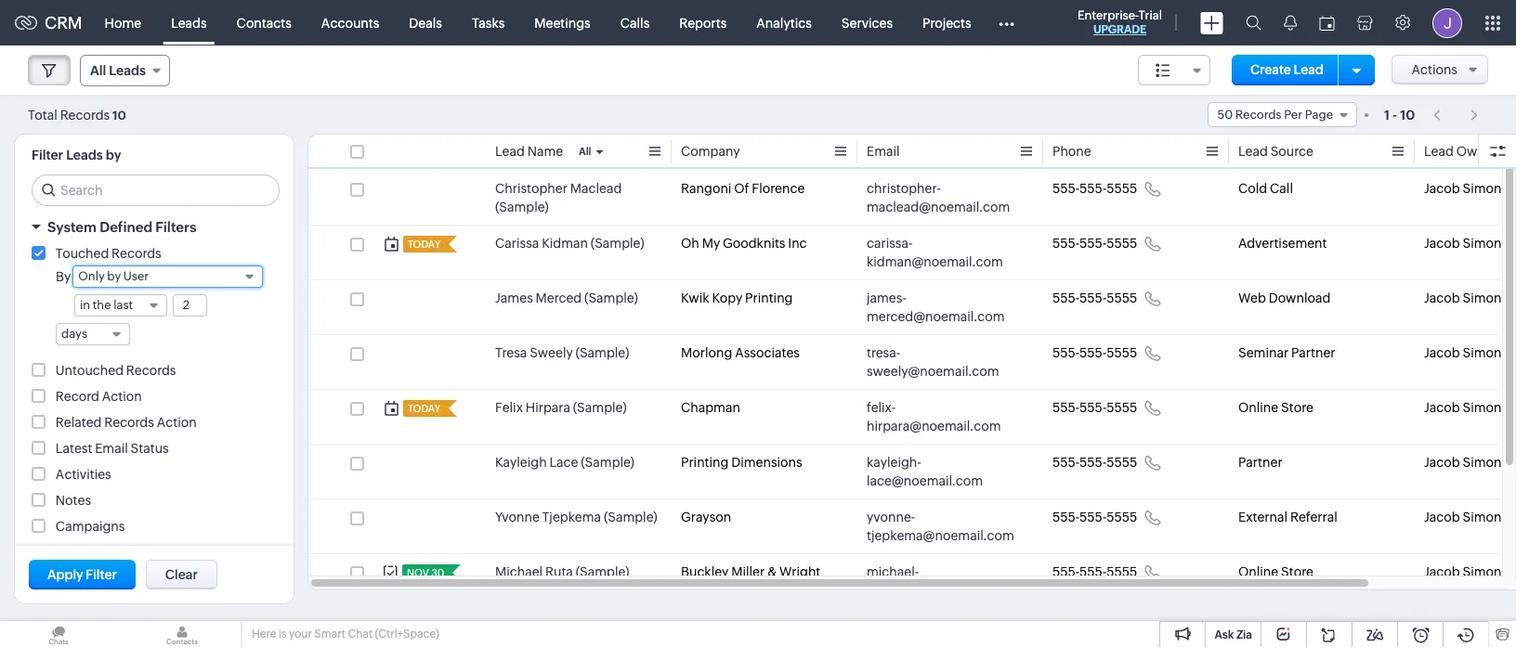 Task type: describe. For each thing, give the bounding box(es) containing it.
related
[[56, 415, 102, 430]]

phone
[[1053, 144, 1092, 159]]

reports
[[680, 15, 727, 30]]

morlong
[[681, 346, 733, 361]]

hirpara
[[526, 401, 571, 415]]

owner
[[1457, 144, 1498, 159]]

total records 10
[[28, 107, 126, 122]]

meetings link
[[520, 0, 606, 45]]

carissa
[[495, 236, 539, 251]]

michael ruta (sample) link
[[495, 563, 630, 582]]

all for all
[[579, 146, 592, 157]]

&
[[768, 565, 777, 580]]

florence
[[752, 181, 805, 196]]

yvonne- tjepkema@noemail.com link
[[867, 508, 1016, 546]]

simon for christopher- maclead@noemail.com
[[1463, 181, 1503, 196]]

jacob simon for carissa- kidman@noemail.com
[[1425, 236, 1503, 251]]

chat
[[348, 628, 373, 641]]

kidman
[[542, 236, 588, 251]]

(sample) for tresa sweely (sample)
[[576, 346, 630, 361]]

0 horizontal spatial filter
[[32, 148, 63, 163]]

simon for michael- gruta@noemail.com
[[1463, 565, 1503, 580]]

merced
[[536, 291, 582, 306]]

sweely
[[530, 346, 573, 361]]

enterprise-
[[1078, 8, 1139, 22]]

store for felix- hirpara@noemail.com
[[1282, 401, 1314, 415]]

merced@noemail.com
[[867, 310, 1005, 324]]

seminar partner
[[1239, 346, 1336, 361]]

kayleigh lace (sample) link
[[495, 454, 635, 472]]

1 horizontal spatial partner
[[1292, 346, 1336, 361]]

create
[[1251, 62, 1292, 77]]

james- merced@noemail.com link
[[867, 289, 1016, 326]]

cold
[[1239, 181, 1268, 196]]

jacob simon for yvonne- tjepkema@noemail.com
[[1425, 510, 1503, 525]]

james- merced@noemail.com
[[867, 291, 1005, 324]]

10 for 1 - 10
[[1401, 107, 1416, 122]]

oh
[[681, 236, 700, 251]]

accounts
[[321, 15, 380, 30]]

felix hirpara (sample) link
[[495, 399, 627, 417]]

records for total
[[60, 107, 110, 122]]

james-
[[867, 291, 907, 306]]

rangoni
[[681, 181, 732, 196]]

1 horizontal spatial printing
[[746, 291, 793, 306]]

(sample) for yvonne tjepkema (sample)
[[604, 510, 658, 525]]

lead for lead owner
[[1425, 144, 1454, 159]]

simon for tresa- sweely@noemail.com
[[1463, 346, 1503, 361]]

(sample) for felix hirpara (sample)
[[573, 401, 627, 415]]

tjepkema
[[542, 510, 601, 525]]

signals element
[[1273, 0, 1309, 46]]

store for michael- gruta@noemail.com
[[1282, 565, 1314, 580]]

tjepkema@noemail.com
[[867, 529, 1015, 544]]

analytics
[[757, 15, 812, 30]]

kopy
[[712, 291, 743, 306]]

kayleigh lace (sample)
[[495, 455, 635, 470]]

contacts link
[[222, 0, 307, 45]]

10 for total records 10
[[113, 108, 126, 122]]

is
[[279, 628, 287, 641]]

1 vertical spatial action
[[157, 415, 197, 430]]

record
[[56, 389, 99, 404]]

yvonne-
[[867, 510, 916, 525]]

online for felix- hirpara@noemail.com
[[1239, 401, 1279, 415]]

printing dimensions
[[681, 455, 803, 470]]

0 vertical spatial email
[[867, 144, 900, 159]]

jacob for yvonne- tjepkema@noemail.com
[[1425, 510, 1461, 525]]

tresa-
[[867, 346, 901, 361]]

lace@noemail.com
[[867, 474, 984, 489]]

yvonne
[[495, 510, 540, 525]]

(sample) for christopher maclead (sample)
[[495, 200, 549, 215]]

nov 30
[[407, 568, 445, 579]]

actions
[[1412, 62, 1458, 77]]

today for felix hirpara (sample)
[[408, 403, 441, 415]]

system defined filters button
[[15, 211, 294, 244]]

accounts link
[[307, 0, 394, 45]]

in the last field
[[74, 295, 167, 317]]

lead for lead name
[[495, 144, 525, 159]]

wright
[[780, 565, 821, 580]]

tasks link
[[457, 0, 520, 45]]

0 horizontal spatial action
[[102, 389, 142, 404]]

services
[[842, 15, 893, 30]]

simon for james- merced@noemail.com
[[1463, 291, 1503, 306]]

apply
[[47, 568, 83, 583]]

tasks
[[472, 15, 505, 30]]

grayson
[[681, 510, 732, 525]]

felix- hirpara@noemail.com
[[867, 401, 1002, 434]]

5555 for kayleigh- lace@noemail.com
[[1107, 455, 1138, 470]]

contacts image
[[124, 622, 241, 648]]

filter inside button
[[86, 568, 117, 583]]

clear
[[165, 568, 198, 583]]

simon for carissa- kidman@noemail.com
[[1463, 236, 1503, 251]]

crm link
[[15, 13, 82, 33]]

5555 for carissa- kidman@noemail.com
[[1107, 236, 1138, 251]]

by inside field
[[107, 270, 121, 283]]

lead for lead source
[[1239, 144, 1269, 159]]

michael-
[[867, 565, 919, 580]]

here
[[252, 628, 276, 641]]

create lead button
[[1232, 55, 1343, 86]]

kwik kopy printing
[[681, 291, 793, 306]]

5555 for christopher- maclead@noemail.com
[[1107, 181, 1138, 196]]

jacob simon for christopher- maclead@noemail.com
[[1425, 181, 1503, 196]]

1 - 10
[[1385, 107, 1416, 122]]

555-555-5555 for yvonne- tjepkema@noemail.com
[[1053, 510, 1138, 525]]

campaigns
[[56, 520, 125, 534]]

jacob for felix- hirpara@noemail.com
[[1425, 401, 1461, 415]]

the
[[93, 298, 111, 312]]

home
[[105, 15, 141, 30]]

download
[[1269, 291, 1331, 306]]

tresa- sweely@noemail.com link
[[867, 344, 1016, 381]]

meetings
[[535, 15, 591, 30]]

5555 for james- merced@noemail.com
[[1107, 291, 1138, 306]]

leads for all leads
[[109, 63, 146, 78]]

associates
[[735, 346, 800, 361]]

system
[[47, 219, 97, 235]]

(sample) for carissa kidman (sample)
[[591, 236, 645, 251]]

ask
[[1215, 629, 1235, 642]]

latest email status
[[56, 441, 169, 456]]

0 horizontal spatial partner
[[1239, 455, 1283, 470]]

signals image
[[1285, 15, 1298, 31]]

(sample) for james merced (sample)
[[585, 291, 638, 306]]

james
[[495, 291, 533, 306]]

in
[[80, 298, 90, 312]]

today link for carissa
[[403, 236, 443, 253]]

yvonne tjepkema (sample)
[[495, 510, 658, 525]]

apply filter
[[47, 568, 117, 583]]

jacob simon for felix- hirpara@noemail.com
[[1425, 401, 1503, 415]]

jacob for james- merced@noemail.com
[[1425, 291, 1461, 306]]

Search text field
[[33, 176, 279, 205]]

michael- gruta@noemail.com
[[867, 565, 991, 599]]

nov
[[407, 568, 429, 579]]

555-555-5555 for tresa- sweely@noemail.com
[[1053, 346, 1138, 361]]

nov 30 link
[[402, 565, 446, 582]]

lead name
[[495, 144, 563, 159]]

simon for yvonne- tjepkema@noemail.com
[[1463, 510, 1503, 525]]

external referral
[[1239, 510, 1338, 525]]



Task type: locate. For each thing, give the bounding box(es) containing it.
records for untouched
[[126, 363, 176, 378]]

8 jacob from the top
[[1425, 565, 1461, 580]]

web download
[[1239, 291, 1331, 306]]

4 5555 from the top
[[1107, 346, 1138, 361]]

0 vertical spatial partner
[[1292, 346, 1336, 361]]

all up the maclead
[[579, 146, 592, 157]]

by
[[56, 270, 71, 284]]

filter
[[32, 148, 63, 163], [86, 568, 117, 583]]

name
[[528, 144, 563, 159]]

0 vertical spatial printing
[[746, 291, 793, 306]]

smart
[[314, 628, 346, 641]]

carissa kidman (sample) link
[[495, 234, 645, 253]]

lead right create
[[1294, 62, 1324, 77]]

profile image
[[1433, 8, 1463, 38]]

555-555-5555 for carissa- kidman@noemail.com
[[1053, 236, 1138, 251]]

enterprise-trial upgrade
[[1078, 8, 1163, 36]]

only by user
[[78, 270, 149, 283]]

5555 for felix- hirpara@noemail.com
[[1107, 401, 1138, 415]]

lead left name
[[495, 144, 525, 159]]

simon for kayleigh- lace@noemail.com
[[1463, 455, 1503, 470]]

store down external referral
[[1282, 565, 1314, 580]]

michael
[[495, 565, 543, 580]]

here is your smart chat (ctrl+space)
[[252, 628, 439, 641]]

action up status
[[157, 415, 197, 430]]

records
[[60, 107, 110, 122], [1236, 108, 1282, 122], [112, 246, 161, 261], [126, 363, 176, 378], [104, 415, 154, 430]]

3 simon from the top
[[1463, 291, 1503, 306]]

sweely@noemail.com
[[867, 364, 1000, 379]]

christopher-
[[867, 181, 941, 196]]

morlong associates
[[681, 346, 800, 361]]

2 555-555-5555 from the top
[[1053, 236, 1138, 251]]

chats image
[[0, 622, 117, 648]]

7 555-555-5555 from the top
[[1053, 510, 1138, 525]]

cold call
[[1239, 181, 1294, 196]]

total
[[28, 107, 57, 122]]

2 vertical spatial leads
[[66, 148, 103, 163]]

1 horizontal spatial all
[[579, 146, 592, 157]]

6 5555 from the top
[[1107, 455, 1138, 470]]

projects link
[[908, 0, 987, 45]]

555-555-5555 for michael- gruta@noemail.com
[[1053, 565, 1138, 580]]

2 jacob from the top
[[1425, 236, 1461, 251]]

7 jacob simon from the top
[[1425, 510, 1503, 525]]

0 vertical spatial today
[[408, 239, 441, 250]]

records for related
[[104, 415, 154, 430]]

555-555-5555 for james- merced@noemail.com
[[1053, 291, 1138, 306]]

partner right seminar
[[1292, 346, 1336, 361]]

1 jacob simon from the top
[[1425, 181, 1503, 196]]

yvonne tjepkema (sample) link
[[495, 508, 658, 527]]

jacob simon
[[1425, 181, 1503, 196], [1425, 236, 1503, 251], [1425, 291, 1503, 306], [1425, 346, 1503, 361], [1425, 401, 1503, 415], [1425, 455, 1503, 470], [1425, 510, 1503, 525], [1425, 565, 1503, 580]]

row group containing christopher maclead (sample)
[[309, 171, 1517, 648]]

leads link
[[156, 0, 222, 45]]

christopher- maclead@noemail.com
[[867, 181, 1011, 215]]

online store down external referral
[[1239, 565, 1314, 580]]

michael ruta (sample)
[[495, 565, 630, 580]]

0 horizontal spatial all
[[90, 63, 106, 78]]

0 horizontal spatial printing
[[681, 455, 729, 470]]

2 online from the top
[[1239, 565, 1279, 580]]

today
[[408, 239, 441, 250], [408, 403, 441, 415]]

user
[[123, 270, 149, 283]]

1 online store from the top
[[1239, 401, 1314, 415]]

1 vertical spatial today link
[[403, 401, 443, 417]]

0 vertical spatial action
[[102, 389, 142, 404]]

zia
[[1237, 629, 1253, 642]]

1 555-555-5555 from the top
[[1053, 181, 1138, 196]]

5555
[[1107, 181, 1138, 196], [1107, 236, 1138, 251], [1107, 291, 1138, 306], [1107, 346, 1138, 361], [1107, 401, 1138, 415], [1107, 455, 1138, 470], [1107, 510, 1138, 525], [1107, 565, 1138, 580]]

today for carissa kidman (sample)
[[408, 239, 441, 250]]

leads down total records 10
[[66, 148, 103, 163]]

in the last
[[80, 298, 133, 312]]

50 Records Per Page field
[[1208, 102, 1358, 127]]

5 jacob from the top
[[1425, 401, 1461, 415]]

leads inside leads link
[[171, 15, 207, 30]]

1 vertical spatial email
[[95, 441, 128, 456]]

create menu element
[[1190, 0, 1235, 45]]

record action
[[56, 389, 142, 404]]

1 vertical spatial leads
[[109, 63, 146, 78]]

crm
[[45, 13, 82, 33]]

leads down home link
[[109, 63, 146, 78]]

records inside field
[[1236, 108, 1282, 122]]

filter down total
[[32, 148, 63, 163]]

today link for felix
[[403, 401, 443, 417]]

(sample) inside christopher maclead (sample)
[[495, 200, 549, 215]]

Only by User field
[[73, 266, 263, 288]]

records right 50
[[1236, 108, 1282, 122]]

search element
[[1235, 0, 1273, 46]]

0 vertical spatial today link
[[403, 236, 443, 253]]

5 jacob simon from the top
[[1425, 401, 1503, 415]]

0 vertical spatial leads
[[171, 15, 207, 30]]

trial
[[1139, 8, 1163, 22]]

10 right -
[[1401, 107, 1416, 122]]

1 vertical spatial all
[[579, 146, 592, 157]]

dimensions
[[732, 455, 803, 470]]

lead up cold
[[1239, 144, 1269, 159]]

2 store from the top
[[1282, 565, 1314, 580]]

(sample) right merced
[[585, 291, 638, 306]]

jacob for christopher- maclead@noemail.com
[[1425, 181, 1461, 196]]

records up related records action
[[126, 363, 176, 378]]

0 horizontal spatial email
[[95, 441, 128, 456]]

3 jacob simon from the top
[[1425, 291, 1503, 306]]

1 vertical spatial today
[[408, 403, 441, 415]]

all for all leads
[[90, 63, 106, 78]]

8 5555 from the top
[[1107, 565, 1138, 580]]

2 5555 from the top
[[1107, 236, 1138, 251]]

jacob for kayleigh- lace@noemail.com
[[1425, 455, 1461, 470]]

jacob simon for james- merced@noemail.com
[[1425, 291, 1503, 306]]

leads
[[171, 15, 207, 30], [109, 63, 146, 78], [66, 148, 103, 163]]

5555 for michael- gruta@noemail.com
[[1107, 565, 1138, 580]]

5555 for tresa- sweely@noemail.com
[[1107, 346, 1138, 361]]

30
[[431, 568, 445, 579]]

1 horizontal spatial 10
[[1401, 107, 1416, 122]]

create menu image
[[1201, 12, 1224, 34]]

2 today link from the top
[[403, 401, 443, 417]]

carissa- kidman@noemail.com link
[[867, 234, 1016, 271]]

action up related records action
[[102, 389, 142, 404]]

advertisement
[[1239, 236, 1328, 251]]

upgrade
[[1094, 23, 1147, 36]]

2 simon from the top
[[1463, 236, 1503, 251]]

row group
[[309, 171, 1517, 648]]

1 horizontal spatial filter
[[86, 568, 117, 583]]

(sample) right ruta
[[576, 565, 630, 580]]

kayleigh
[[495, 455, 547, 470]]

None text field
[[174, 296, 206, 316]]

online store for felix- hirpara@noemail.com
[[1239, 401, 1314, 415]]

size image
[[1156, 62, 1171, 79]]

services link
[[827, 0, 908, 45]]

3 jacob from the top
[[1425, 291, 1461, 306]]

1 vertical spatial online store
[[1239, 565, 1314, 580]]

days field
[[56, 323, 130, 346]]

jacob for michael- gruta@noemail.com
[[1425, 565, 1461, 580]]

555-555-5555
[[1053, 181, 1138, 196], [1053, 236, 1138, 251], [1053, 291, 1138, 306], [1053, 346, 1138, 361], [1053, 401, 1138, 415], [1053, 455, 1138, 470], [1053, 510, 1138, 525], [1053, 565, 1138, 580]]

jacob for tresa- sweely@noemail.com
[[1425, 346, 1461, 361]]

online down seminar
[[1239, 401, 1279, 415]]

records for 50
[[1236, 108, 1282, 122]]

6 jacob from the top
[[1425, 455, 1461, 470]]

system defined filters
[[47, 219, 196, 235]]

calls link
[[606, 0, 665, 45]]

only
[[78, 270, 105, 283]]

1 today from the top
[[408, 239, 441, 250]]

1 horizontal spatial action
[[157, 415, 197, 430]]

james merced (sample)
[[495, 291, 638, 306]]

latest
[[56, 441, 92, 456]]

ask zia
[[1215, 629, 1253, 642]]

1 vertical spatial filter
[[86, 568, 117, 583]]

(sample) inside 'link'
[[585, 291, 638, 306]]

jacob simon for michael- gruta@noemail.com
[[1425, 565, 1503, 580]]

referral
[[1291, 510, 1338, 525]]

8 simon from the top
[[1463, 565, 1503, 580]]

profile element
[[1422, 0, 1474, 45]]

last
[[114, 298, 133, 312]]

All Leads field
[[80, 55, 170, 86]]

of
[[734, 181, 750, 196]]

calendar image
[[1320, 15, 1336, 30]]

seminar
[[1239, 346, 1289, 361]]

by left user
[[107, 270, 121, 283]]

navigation
[[1425, 101, 1489, 128]]

records up user
[[112, 246, 161, 261]]

2 jacob simon from the top
[[1425, 236, 1503, 251]]

reports link
[[665, 0, 742, 45]]

christopher- maclead@noemail.com link
[[867, 179, 1016, 217]]

1 vertical spatial store
[[1282, 565, 1314, 580]]

10 inside total records 10
[[113, 108, 126, 122]]

4 jacob simon from the top
[[1425, 346, 1503, 361]]

None field
[[1139, 55, 1211, 86]]

4 simon from the top
[[1463, 346, 1503, 361]]

lead inside button
[[1294, 62, 1324, 77]]

1 vertical spatial by
[[107, 270, 121, 283]]

printing right kopy
[[746, 291, 793, 306]]

external
[[1239, 510, 1288, 525]]

10 down all leads
[[113, 108, 126, 122]]

online store for michael- gruta@noemail.com
[[1239, 565, 1314, 580]]

jacob simon for tresa- sweely@noemail.com
[[1425, 346, 1503, 361]]

8 555-555-5555 from the top
[[1053, 565, 1138, 580]]

6 555-555-5555 from the top
[[1053, 455, 1138, 470]]

50
[[1218, 108, 1234, 122]]

records up latest email status at the left
[[104, 415, 154, 430]]

my
[[702, 236, 721, 251]]

rangoni of florence
[[681, 181, 805, 196]]

all up total records 10
[[90, 63, 106, 78]]

leads right home
[[171, 15, 207, 30]]

printing up grayson
[[681, 455, 729, 470]]

0 horizontal spatial 10
[[113, 108, 126, 122]]

7 simon from the top
[[1463, 510, 1503, 525]]

555-555-5555 for felix- hirpara@noemail.com
[[1053, 401, 1138, 415]]

1 online from the top
[[1239, 401, 1279, 415]]

carissa-
[[867, 236, 913, 251]]

online down external
[[1239, 565, 1279, 580]]

buckley miller & wright
[[681, 565, 821, 580]]

oh my goodknits inc
[[681, 236, 807, 251]]

5 5555 from the top
[[1107, 401, 1138, 415]]

5555 for yvonne- tjepkema@noemail.com
[[1107, 510, 1138, 525]]

3 555-555-5555 from the top
[[1053, 291, 1138, 306]]

4 555-555-5555 from the top
[[1053, 346, 1138, 361]]

records for touched
[[112, 246, 161, 261]]

(sample) right 'tjepkema'
[[604, 510, 658, 525]]

notes
[[56, 494, 91, 508]]

0 horizontal spatial leads
[[66, 148, 103, 163]]

email down related records action
[[95, 441, 128, 456]]

1 horizontal spatial email
[[867, 144, 900, 159]]

1 5555 from the top
[[1107, 181, 1138, 196]]

action
[[102, 389, 142, 404], [157, 415, 197, 430]]

1 vertical spatial partner
[[1239, 455, 1283, 470]]

0 vertical spatial filter
[[32, 148, 63, 163]]

search image
[[1246, 15, 1262, 31]]

all inside field
[[90, 63, 106, 78]]

555-555-5555 for kayleigh- lace@noemail.com
[[1053, 455, 1138, 470]]

deals link
[[394, 0, 457, 45]]

1 simon from the top
[[1463, 181, 1503, 196]]

0 vertical spatial store
[[1282, 401, 1314, 415]]

(sample) for kayleigh lace (sample)
[[581, 455, 635, 470]]

1 jacob from the top
[[1425, 181, 1461, 196]]

1 vertical spatial online
[[1239, 565, 1279, 580]]

(sample) right sweely
[[576, 346, 630, 361]]

Other Modules field
[[987, 8, 1027, 38]]

0 vertical spatial online store
[[1239, 401, 1314, 415]]

records up the filter leads by
[[60, 107, 110, 122]]

leads for filter leads by
[[66, 148, 103, 163]]

lead
[[1294, 62, 1324, 77], [495, 144, 525, 159], [1239, 144, 1269, 159], [1425, 144, 1454, 159]]

(sample) right "kidman"
[[591, 236, 645, 251]]

6 simon from the top
[[1463, 455, 1503, 470]]

2 today from the top
[[408, 403, 441, 415]]

1 store from the top
[[1282, 401, 1314, 415]]

(sample) for michael ruta (sample)
[[576, 565, 630, 580]]

analytics link
[[742, 0, 827, 45]]

online for michael- gruta@noemail.com
[[1239, 565, 1279, 580]]

1 horizontal spatial leads
[[109, 63, 146, 78]]

jacob simon for kayleigh- lace@noemail.com
[[1425, 455, 1503, 470]]

7 jacob from the top
[[1425, 510, 1461, 525]]

all leads
[[90, 63, 146, 78]]

store down the seminar partner
[[1282, 401, 1314, 415]]

0 vertical spatial online
[[1239, 401, 1279, 415]]

leads inside all leads field
[[109, 63, 146, 78]]

tresa- sweely@noemail.com
[[867, 346, 1000, 379]]

(sample) down christopher
[[495, 200, 549, 215]]

by down total records 10
[[106, 148, 121, 163]]

6 jacob simon from the top
[[1425, 455, 1503, 470]]

home link
[[90, 0, 156, 45]]

touched records
[[56, 246, 161, 261]]

inc
[[788, 236, 807, 251]]

8 jacob simon from the top
[[1425, 565, 1503, 580]]

2 online store from the top
[[1239, 565, 1314, 580]]

ruta
[[546, 565, 573, 580]]

lace
[[550, 455, 579, 470]]

printing
[[746, 291, 793, 306], [681, 455, 729, 470]]

jacob for carissa- kidman@noemail.com
[[1425, 236, 1461, 251]]

10
[[1401, 107, 1416, 122], [113, 108, 126, 122]]

kayleigh- lace@noemail.com link
[[867, 454, 1016, 491]]

gruta@noemail.com
[[867, 584, 991, 599]]

0 vertical spatial by
[[106, 148, 121, 163]]

4 jacob from the top
[[1425, 346, 1461, 361]]

5 simon from the top
[[1463, 401, 1503, 415]]

online store down the seminar partner
[[1239, 401, 1314, 415]]

(sample) right lace
[[581, 455, 635, 470]]

(sample) right hirpara
[[573, 401, 627, 415]]

days
[[61, 327, 87, 341]]

2 horizontal spatial leads
[[171, 15, 207, 30]]

5 555-555-5555 from the top
[[1053, 401, 1138, 415]]

email up christopher-
[[867, 144, 900, 159]]

555-555-5555 for christopher- maclead@noemail.com
[[1053, 181, 1138, 196]]

partner up external
[[1239, 455, 1283, 470]]

lead left the owner
[[1425, 144, 1454, 159]]

3 5555 from the top
[[1107, 291, 1138, 306]]

filters
[[156, 219, 196, 235]]

1 today link from the top
[[403, 236, 443, 253]]

filter right apply
[[86, 568, 117, 583]]

0 vertical spatial all
[[90, 63, 106, 78]]

simon for felix- hirpara@noemail.com
[[1463, 401, 1503, 415]]

christopher
[[495, 181, 568, 196]]

deals
[[409, 15, 442, 30]]

1 vertical spatial printing
[[681, 455, 729, 470]]

james merced (sample) link
[[495, 289, 638, 308]]

(ctrl+space)
[[375, 628, 439, 641]]

7 5555 from the top
[[1107, 510, 1138, 525]]



Task type: vqa. For each thing, say whether or not it's contained in the screenshot.


